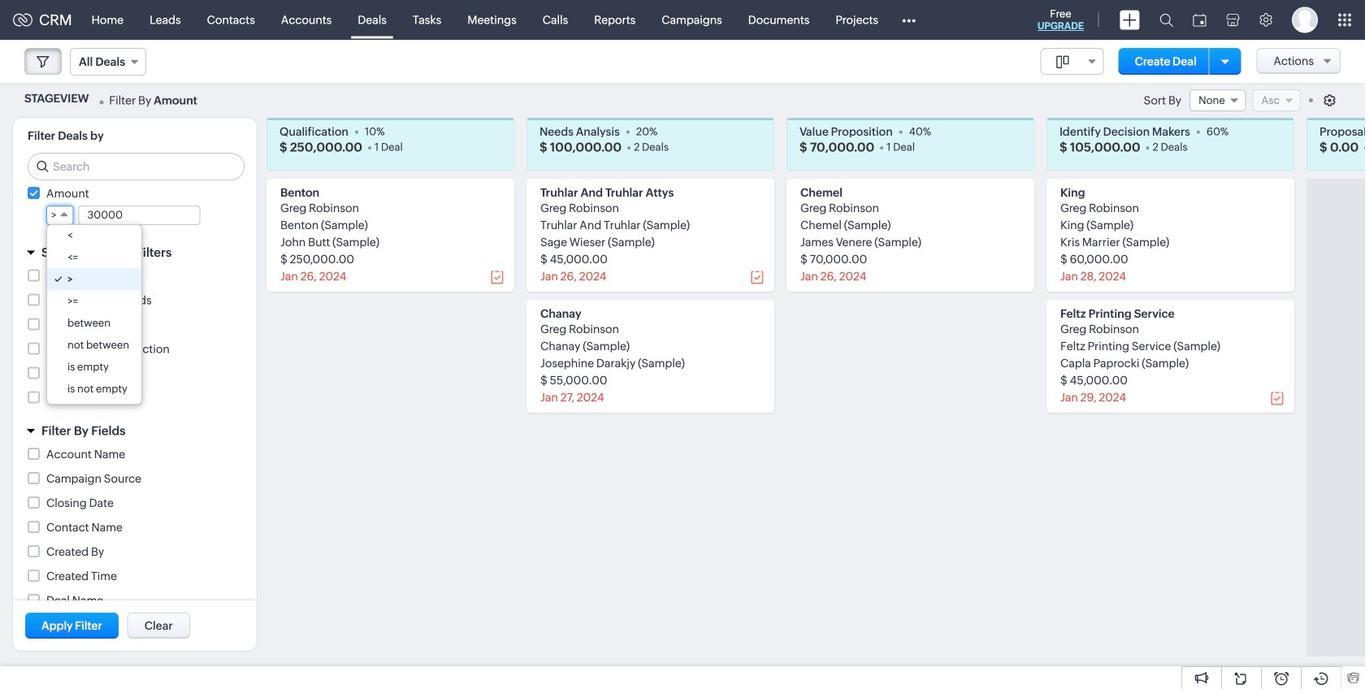 Task type: describe. For each thing, give the bounding box(es) containing it.
8 option from the top
[[47, 378, 142, 400]]

logo image
[[13, 13, 33, 26]]

6 option from the top
[[47, 334, 142, 356]]

1 option from the top
[[47, 224, 142, 246]]

search image
[[1160, 13, 1174, 27]]

Search text field
[[28, 154, 244, 180]]

7 option from the top
[[47, 356, 142, 378]]

create menu image
[[1120, 10, 1141, 30]]



Task type: vqa. For each thing, say whether or not it's contained in the screenshot.
API
no



Task type: locate. For each thing, give the bounding box(es) containing it.
5 option from the top
[[47, 312, 142, 334]]

2 option from the top
[[47, 246, 142, 268]]

create menu element
[[1111, 0, 1150, 39]]

list box
[[47, 224, 142, 404]]

4 option from the top
[[47, 290, 142, 312]]

search element
[[1150, 0, 1184, 40]]

Type here text field
[[79, 207, 200, 224]]

option
[[47, 224, 142, 246], [47, 246, 142, 268], [47, 268, 142, 290], [47, 290, 142, 312], [47, 312, 142, 334], [47, 334, 142, 356], [47, 356, 142, 378], [47, 378, 142, 400]]

3 option from the top
[[47, 268, 142, 290]]

calendar image
[[1194, 13, 1207, 26]]

profile element
[[1283, 0, 1329, 39]]

None field
[[46, 206, 74, 225]]

profile image
[[1293, 7, 1319, 33]]



